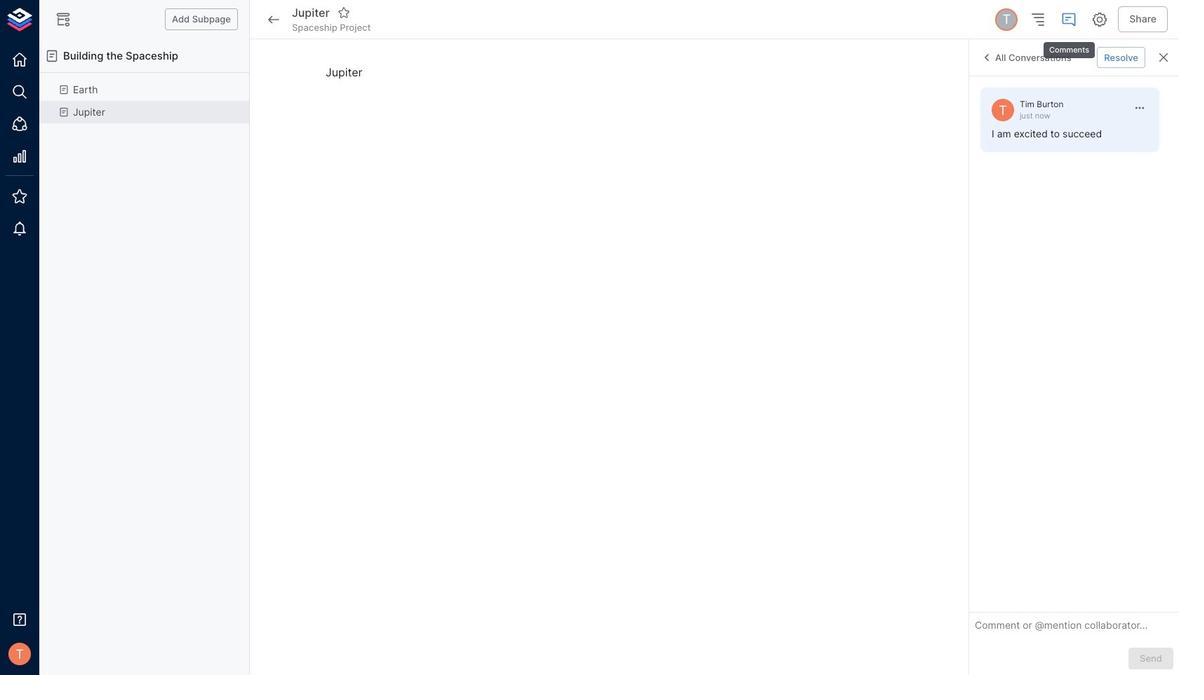Task type: locate. For each thing, give the bounding box(es) containing it.
comments image
[[1061, 11, 1077, 28]]

tooltip
[[1042, 32, 1096, 60]]

table of contents image
[[1030, 11, 1047, 28]]

hide wiki image
[[55, 11, 72, 28]]

favorite image
[[337, 7, 350, 19]]

settings image
[[1091, 11, 1108, 28]]



Task type: vqa. For each thing, say whether or not it's contained in the screenshot.
Plan corresponding to Partnership Marketing Plan Summary: Joint Value Proposition Solution Target Market Market Opportunity/Trends Ideal Customer Profile Sales Strategy Investment and ROI
no



Task type: describe. For each thing, give the bounding box(es) containing it.
go back image
[[265, 11, 282, 28]]

Comment or @mention collaborator... text field
[[975, 619, 1173, 637]]



